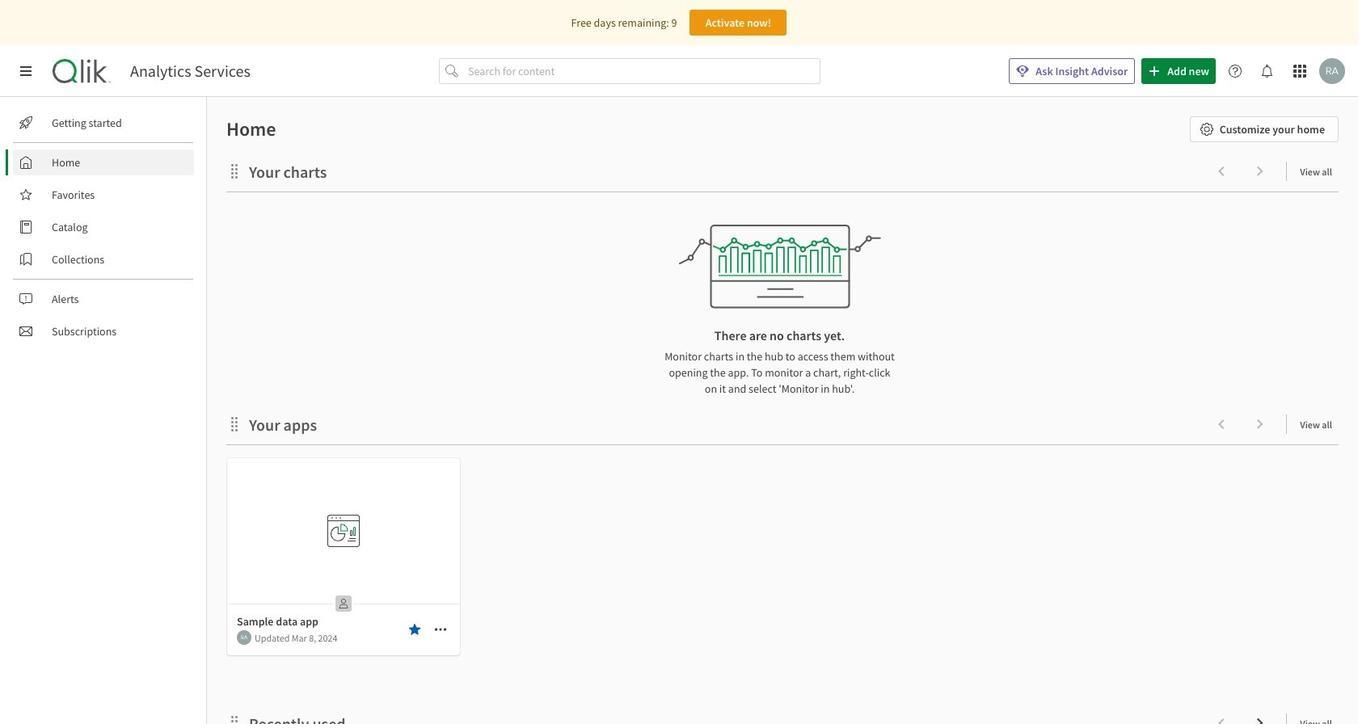 Task type: locate. For each thing, give the bounding box(es) containing it.
navigation pane element
[[0, 103, 206, 351]]

more actions image
[[434, 623, 447, 636]]

main content
[[200, 97, 1358, 724]]

ruby anderson image
[[237, 631, 251, 645]]

move collection image
[[226, 416, 243, 432], [226, 715, 243, 724]]

0 vertical spatial move collection image
[[226, 416, 243, 432]]

close sidebar menu image
[[19, 65, 32, 78]]

Search for content text field
[[465, 58, 821, 84]]



Task type: describe. For each thing, give the bounding box(es) containing it.
remove from favorites image
[[408, 623, 421, 636]]

1 vertical spatial move collection image
[[226, 715, 243, 724]]

ruby anderson image
[[1319, 58, 1345, 84]]

ruby anderson element
[[237, 631, 251, 645]]

move collection image
[[226, 163, 243, 179]]

analytics services element
[[130, 61, 250, 81]]



Task type: vqa. For each thing, say whether or not it's contained in the screenshot.
Navigation pane "element"
yes



